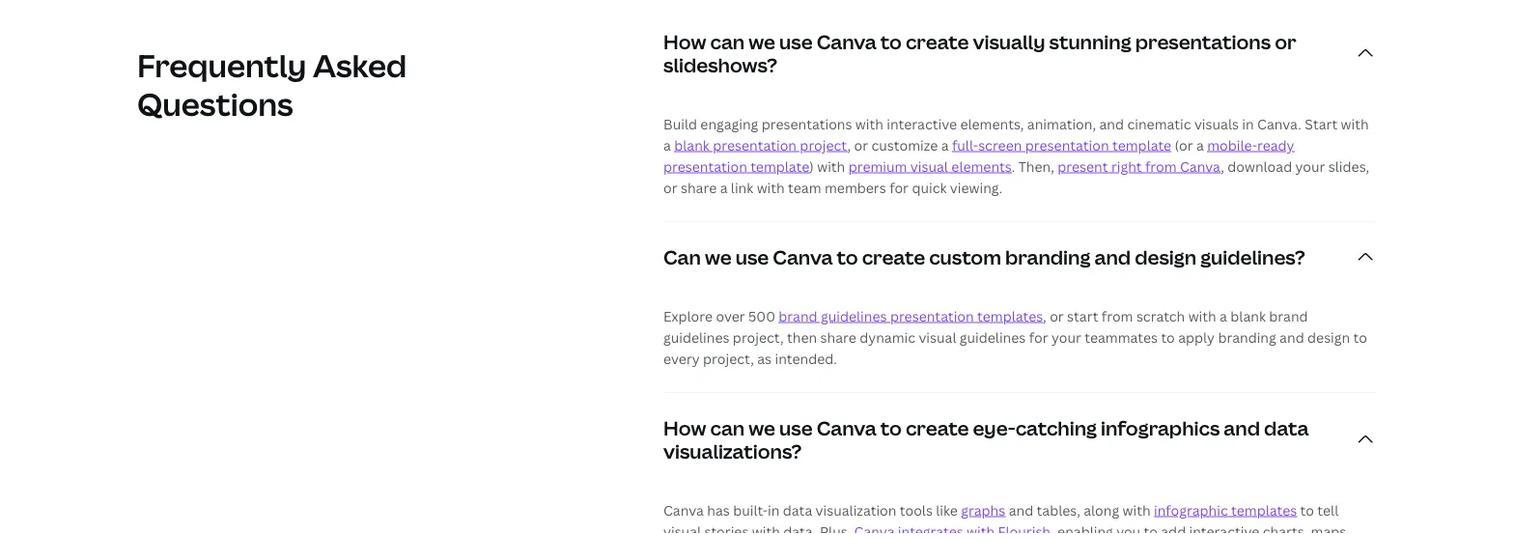 Task type: locate. For each thing, give the bounding box(es) containing it.
your down start
[[1052, 328, 1082, 346]]

and right 'infographics' at the bottom right of page
[[1224, 414, 1261, 441]]

how down every
[[664, 414, 706, 441]]

present
[[1058, 157, 1108, 175]]

a inside , download your slides, or share a link with team members for quick viewing.
[[720, 178, 728, 196]]

use inside how can we use canva to create eye-catching infographics and data visualizations?
[[780, 414, 813, 441]]

0 horizontal spatial brand
[[779, 307, 818, 325]]

for down premium
[[890, 178, 909, 196]]

how inside how can we use canva to create eye-catching infographics and data visualizations?
[[664, 414, 706, 441]]

share inside , download your slides, or share a link with team members for quick viewing.
[[681, 178, 717, 196]]

we for how can we use canva to create eye-catching infographics and data visualizations?
[[749, 414, 776, 441]]

blank down build
[[674, 136, 710, 154]]

design
[[1135, 243, 1197, 270], [1308, 328, 1351, 346]]

for
[[890, 178, 909, 196], [1029, 328, 1049, 346]]

or inside , or start from scratch with a blank brand guidelines project, then share dynamic visual guidelines for your teammates to apply branding and design to every project, as intended.
[[1050, 307, 1064, 325]]

template up present right from canva 'link'
[[1113, 136, 1172, 154]]

visual left stories
[[664, 522, 701, 534]]

1 vertical spatial from
[[1102, 307, 1134, 325]]

2 vertical spatial visual
[[664, 522, 701, 534]]

guidelines down explore at left bottom
[[664, 328, 730, 346]]

blank inside , or start from scratch with a blank brand guidelines project, then share dynamic visual guidelines for your teammates to apply branding and design to every project, as intended.
[[1231, 307, 1266, 325]]

a down build
[[664, 136, 671, 154]]

1 horizontal spatial from
[[1146, 157, 1177, 175]]

presentation up link
[[664, 157, 747, 175]]

project,
[[733, 328, 784, 346], [703, 349, 754, 367]]

1 brand from the left
[[779, 307, 818, 325]]

0 vertical spatial visual
[[911, 157, 948, 175]]

1 horizontal spatial in
[[1243, 114, 1254, 133]]

1 horizontal spatial share
[[821, 328, 857, 346]]

in
[[1243, 114, 1254, 133], [768, 501, 780, 519]]

templates down can we use canva to create custom branding and design guidelines? dropdown button
[[978, 307, 1043, 325]]

data
[[1264, 414, 1309, 441], [783, 501, 813, 519]]

0 vertical spatial we
[[749, 28, 776, 54]]

graphs
[[961, 501, 1006, 519]]

start
[[1067, 307, 1099, 325]]

mobile-
[[1208, 136, 1258, 154]]

1 vertical spatial ,
[[1221, 157, 1225, 175]]

explore over 500 brand guidelines presentation templates
[[664, 307, 1043, 325]]

use
[[780, 28, 813, 54], [736, 243, 769, 270], [780, 414, 813, 441]]

, up premium
[[848, 136, 851, 154]]

1 horizontal spatial branding
[[1218, 328, 1277, 346]]

or up canva. at the right top
[[1275, 28, 1297, 54]]

1 vertical spatial share
[[821, 328, 857, 346]]

asked
[[313, 44, 407, 86]]

every
[[664, 349, 700, 367]]

blank
[[674, 136, 710, 154], [1231, 307, 1266, 325]]

tell
[[1318, 501, 1339, 519]]

in right has
[[768, 501, 780, 519]]

0 horizontal spatial templates
[[978, 307, 1043, 325]]

0 vertical spatial share
[[681, 178, 717, 196]]

blank down guidelines?
[[1231, 307, 1266, 325]]

viewing.
[[950, 178, 1003, 196]]

use for how can we use canva to create eye-catching infographics and data visualizations?
[[780, 414, 813, 441]]

1 horizontal spatial blank
[[1231, 307, 1266, 325]]

2 horizontal spatial ,
[[1221, 157, 1225, 175]]

0 vertical spatial blank
[[674, 136, 710, 154]]

2 vertical spatial create
[[906, 414, 969, 441]]

0 vertical spatial can
[[710, 28, 745, 54]]

1 vertical spatial branding
[[1218, 328, 1277, 346]]

team
[[788, 178, 822, 196]]

presentation down engaging
[[713, 136, 797, 154]]

create for eye-
[[906, 414, 969, 441]]

0 vertical spatial template
[[1113, 136, 1172, 154]]

presentation up the dynamic
[[890, 307, 974, 325]]

0 vertical spatial data
[[1264, 414, 1309, 441]]

we down the as
[[749, 414, 776, 441]]

1 horizontal spatial guidelines
[[821, 307, 887, 325]]

1 vertical spatial template
[[751, 157, 810, 175]]

premium
[[849, 157, 907, 175]]

from up teammates
[[1102, 307, 1134, 325]]

and down guidelines?
[[1280, 328, 1305, 346]]

download
[[1228, 157, 1293, 175]]

quick
[[912, 178, 947, 196]]

data inside how can we use canva to create eye-catching infographics and data visualizations?
[[1264, 414, 1309, 441]]

we right can
[[705, 243, 732, 270]]

for down can we use canva to create custom branding and design guidelines? dropdown button
[[1029, 328, 1049, 346]]

0 vertical spatial branding
[[1005, 243, 1091, 270]]

0 vertical spatial project,
[[733, 328, 784, 346]]

plus,
[[820, 522, 851, 534]]

1 how from the top
[[664, 28, 706, 54]]

, inside , or start from scratch with a blank brand guidelines project, then share dynamic visual guidelines for your teammates to apply branding and design to every project, as intended.
[[1043, 307, 1047, 325]]

a inside , or start from scratch with a blank brand guidelines project, then share dynamic visual guidelines for your teammates to apply branding and design to every project, as intended.
[[1220, 307, 1228, 325]]

presentation inside mobile-ready presentation template
[[664, 157, 747, 175]]

presentations up project
[[762, 114, 852, 133]]

data.
[[784, 522, 817, 534]]

, for brand
[[1043, 307, 1047, 325]]

visual down brand guidelines presentation templates link
[[919, 328, 957, 346]]

0 horizontal spatial guidelines
[[664, 328, 730, 346]]

guidelines down can we use canva to create custom branding and design guidelines?
[[960, 328, 1026, 346]]

2 can from the top
[[710, 414, 745, 441]]

0 horizontal spatial in
[[768, 501, 780, 519]]

1 horizontal spatial template
[[1113, 136, 1172, 154]]

to inside how can we use canva to create eye-catching infographics and data visualizations?
[[881, 414, 902, 441]]

how can we use canva to create eye-catching infographics and data visualizations? button
[[664, 393, 1377, 486]]

use right the slideshows?
[[780, 28, 813, 54]]

presentations
[[1136, 28, 1271, 54], [762, 114, 852, 133]]

1 horizontal spatial presentations
[[1136, 28, 1271, 54]]

1 vertical spatial can
[[710, 414, 745, 441]]

and up right
[[1100, 114, 1124, 133]]

from down the "(or"
[[1146, 157, 1177, 175]]

for inside , or start from scratch with a blank brand guidelines project, then share dynamic visual guidelines for your teammates to apply branding and design to every project, as intended.
[[1029, 328, 1049, 346]]

visual up quick
[[911, 157, 948, 175]]

branding up start
[[1005, 243, 1091, 270]]

guidelines?
[[1201, 243, 1306, 270]]

animation,
[[1028, 114, 1096, 133]]

) with premium visual elements . then, present right from canva
[[810, 157, 1221, 175]]

intended.
[[775, 349, 837, 367]]

share left link
[[681, 178, 717, 196]]

your
[[1296, 157, 1326, 175], [1052, 328, 1082, 346]]

for inside , download your slides, or share a link with team members for quick viewing.
[[890, 178, 909, 196]]

with
[[856, 114, 884, 133], [1341, 114, 1369, 133], [817, 157, 845, 175], [757, 178, 785, 196], [1189, 307, 1217, 325], [1123, 501, 1151, 519], [752, 522, 780, 534]]

your inside , download your slides, or share a link with team members for quick viewing.
[[1296, 157, 1326, 175]]

1 vertical spatial for
[[1029, 328, 1049, 346]]

1 can from the top
[[710, 28, 745, 54]]

a for with
[[1220, 307, 1228, 325]]

1 vertical spatial your
[[1052, 328, 1082, 346]]

can up engaging
[[710, 28, 745, 54]]

a left full-
[[941, 136, 949, 154]]

with down built-
[[752, 522, 780, 534]]

a inside build engaging presentations with interactive elements, animation, and cinematic visuals in canva. start with a
[[664, 136, 671, 154]]

1 vertical spatial presentations
[[762, 114, 852, 133]]

0 horizontal spatial presentations
[[762, 114, 852, 133]]

canva inside how can we use canva to create eye-catching infographics and data visualizations?
[[817, 414, 877, 441]]

1 vertical spatial project,
[[703, 349, 754, 367]]

create left eye-
[[906, 414, 969, 441]]

we up engaging
[[749, 28, 776, 54]]

can
[[710, 28, 745, 54], [710, 414, 745, 441]]

1 vertical spatial use
[[736, 243, 769, 270]]

0 vertical spatial how
[[664, 28, 706, 54]]

visually
[[973, 28, 1046, 54]]

branding inside , or start from scratch with a blank brand guidelines project, then share dynamic visual guidelines for your teammates to apply branding and design to every project, as intended.
[[1218, 328, 1277, 346]]

and up start
[[1095, 243, 1131, 270]]

we inside how can we use canva to create visually stunning presentations or slideshows?
[[749, 28, 776, 54]]

1 horizontal spatial ,
[[1043, 307, 1047, 325]]

create up brand guidelines presentation templates link
[[862, 243, 925, 270]]

a right the "(or"
[[1197, 136, 1204, 154]]

to inside "to tell visual stories with data. plus,"
[[1301, 501, 1315, 519]]

2 horizontal spatial guidelines
[[960, 328, 1026, 346]]

visualizations?
[[664, 437, 802, 464]]

visual inside , or start from scratch with a blank brand guidelines project, then share dynamic visual guidelines for your teammates to apply branding and design to every project, as intended.
[[919, 328, 957, 346]]

1 horizontal spatial for
[[1029, 328, 1049, 346]]

0 vertical spatial design
[[1135, 243, 1197, 270]]

how inside how can we use canva to create visually stunning presentations or slideshows?
[[664, 28, 706, 54]]

create
[[906, 28, 969, 54], [862, 243, 925, 270], [906, 414, 969, 441]]

create left visually
[[906, 28, 969, 54]]

can up has
[[710, 414, 745, 441]]

or down build
[[664, 178, 678, 196]]

0 horizontal spatial for
[[890, 178, 909, 196]]

branding right apply
[[1218, 328, 1277, 346]]

a left link
[[720, 178, 728, 196]]

0 vertical spatial presentations
[[1136, 28, 1271, 54]]

with inside , or start from scratch with a blank brand guidelines project, then share dynamic visual guidelines for your teammates to apply branding and design to every project, as intended.
[[1189, 307, 1217, 325]]

a right scratch
[[1220, 307, 1228, 325]]

0 vertical spatial your
[[1296, 157, 1326, 175]]

to
[[881, 28, 902, 54], [837, 243, 858, 270], [1161, 328, 1175, 346], [1354, 328, 1368, 346], [881, 414, 902, 441], [1301, 501, 1315, 519]]

2 how from the top
[[664, 414, 706, 441]]

0 horizontal spatial branding
[[1005, 243, 1091, 270]]

presentations inside how can we use canva to create visually stunning presentations or slideshows?
[[1136, 28, 1271, 54]]

template down blank presentation project link
[[751, 157, 810, 175]]

presentation
[[713, 136, 797, 154], [1026, 136, 1109, 154], [664, 157, 747, 175], [890, 307, 974, 325]]

share
[[681, 178, 717, 196], [821, 328, 857, 346]]

0 horizontal spatial ,
[[848, 136, 851, 154]]

how can we use canva to create visually stunning presentations or slideshows?
[[664, 28, 1297, 78]]

and
[[1100, 114, 1124, 133], [1095, 243, 1131, 270], [1280, 328, 1305, 346], [1224, 414, 1261, 441], [1009, 501, 1034, 519]]

use inside how can we use canva to create visually stunning presentations or slideshows?
[[780, 28, 813, 54]]

1 vertical spatial design
[[1308, 328, 1351, 346]]

2 vertical spatial ,
[[1043, 307, 1047, 325]]

1 vertical spatial how
[[664, 414, 706, 441]]

canva
[[817, 28, 877, 54], [1180, 157, 1221, 175], [773, 243, 833, 270], [817, 414, 877, 441], [664, 501, 704, 519]]

a
[[664, 136, 671, 154], [941, 136, 949, 154], [1197, 136, 1204, 154], [720, 178, 728, 196], [1220, 307, 1228, 325]]

and inside , or start from scratch with a blank brand guidelines project, then share dynamic visual guidelines for your teammates to apply branding and design to every project, as intended.
[[1280, 328, 1305, 346]]

slides,
[[1329, 157, 1370, 175]]

ready
[[1258, 136, 1295, 154]]

0 vertical spatial in
[[1243, 114, 1254, 133]]

0 horizontal spatial your
[[1052, 328, 1082, 346]]

brand guidelines presentation templates link
[[779, 307, 1043, 325]]

1 horizontal spatial templates
[[1232, 501, 1297, 519]]

scratch
[[1137, 307, 1185, 325]]

.
[[1012, 157, 1015, 175]]

0 horizontal spatial design
[[1135, 243, 1197, 270]]

your inside , or start from scratch with a blank brand guidelines project, then share dynamic visual guidelines for your teammates to apply branding and design to every project, as intended.
[[1052, 328, 1082, 346]]

presentation down animation,
[[1026, 136, 1109, 154]]

0 horizontal spatial share
[[681, 178, 717, 196]]

1 vertical spatial blank
[[1231, 307, 1266, 325]]

,
[[848, 136, 851, 154], [1221, 157, 1225, 175], [1043, 307, 1047, 325]]

0 vertical spatial create
[[906, 28, 969, 54]]

can inside how can we use canva to create eye-catching infographics and data visualizations?
[[710, 414, 745, 441]]

start
[[1305, 114, 1338, 133]]

in up mobile- at the right top of the page
[[1243, 114, 1254, 133]]

2 vertical spatial use
[[780, 414, 813, 441]]

1 vertical spatial visual
[[919, 328, 957, 346]]

how up build
[[664, 28, 706, 54]]

templates
[[978, 307, 1043, 325], [1232, 501, 1297, 519]]

0 horizontal spatial from
[[1102, 307, 1134, 325]]

with up apply
[[1189, 307, 1217, 325]]

from inside , or start from scratch with a blank brand guidelines project, then share dynamic visual guidelines for your teammates to apply branding and design to every project, as intended.
[[1102, 307, 1134, 325]]

we
[[749, 28, 776, 54], [705, 243, 732, 270], [749, 414, 776, 441]]

templates left tell
[[1232, 501, 1297, 519]]

1 vertical spatial templates
[[1232, 501, 1297, 519]]

how for how can we use canva to create eye-catching infographics and data visualizations?
[[664, 414, 706, 441]]

share down explore over 500 brand guidelines presentation templates
[[821, 328, 857, 346]]

, or start from scratch with a blank brand guidelines project, then share dynamic visual guidelines for your teammates to apply branding and design to every project, as intended.
[[664, 307, 1368, 367]]

or
[[1275, 28, 1297, 54], [854, 136, 868, 154], [664, 178, 678, 196], [1050, 307, 1064, 325]]

0 vertical spatial for
[[890, 178, 909, 196]]

0 horizontal spatial template
[[751, 157, 810, 175]]

2 brand from the left
[[1270, 307, 1308, 325]]

create for visually
[[906, 28, 969, 54]]

guidelines up the dynamic
[[821, 307, 887, 325]]

1 horizontal spatial design
[[1308, 328, 1351, 346]]

guidelines
[[821, 307, 887, 325], [664, 328, 730, 346], [960, 328, 1026, 346]]

, inside , download your slides, or share a link with team members for quick viewing.
[[1221, 157, 1225, 175]]

mobile-ready presentation template
[[664, 136, 1295, 175]]

frequently asked questions
[[137, 44, 407, 125]]

with right link
[[757, 178, 785, 196]]

with right start
[[1341, 114, 1369, 133]]

to inside how can we use canva to create visually stunning presentations or slideshows?
[[881, 28, 902, 54]]

dynamic
[[860, 328, 916, 346]]

use up "500"
[[736, 243, 769, 270]]

customize
[[872, 136, 938, 154]]

0 horizontal spatial data
[[783, 501, 813, 519]]

project, left the as
[[703, 349, 754, 367]]

brand up 'then'
[[779, 307, 818, 325]]

how for how can we use canva to create visually stunning presentations or slideshows?
[[664, 28, 706, 54]]

project, down "500"
[[733, 328, 784, 346]]

over
[[716, 307, 745, 325]]

how
[[664, 28, 706, 54], [664, 414, 706, 441]]

, left start
[[1043, 307, 1047, 325]]

create inside how can we use canva to create eye-catching infographics and data visualizations?
[[906, 414, 969, 441]]

we inside how can we use canva to create eye-catching infographics and data visualizations?
[[749, 414, 776, 441]]

presentations up 'visuals'
[[1136, 28, 1271, 54]]

tools
[[900, 501, 933, 519]]

brand down guidelines?
[[1270, 307, 1308, 325]]

your left "slides,"
[[1296, 157, 1326, 175]]

or left start
[[1050, 307, 1064, 325]]

cinematic
[[1128, 114, 1192, 133]]

0 vertical spatial use
[[780, 28, 813, 54]]

slideshows?
[[664, 51, 778, 78]]

1 horizontal spatial brand
[[1270, 307, 1308, 325]]

1 horizontal spatial your
[[1296, 157, 1326, 175]]

0 vertical spatial ,
[[848, 136, 851, 154]]

and left tables, on the right
[[1009, 501, 1034, 519]]

engaging
[[701, 114, 759, 133]]

1 horizontal spatial data
[[1264, 414, 1309, 441]]

, down mobile- at the right top of the page
[[1221, 157, 1225, 175]]

can inside how can we use canva to create visually stunning presentations or slideshows?
[[710, 28, 745, 54]]

create inside how can we use canva to create visually stunning presentations or slideshows?
[[906, 28, 969, 54]]

2 vertical spatial we
[[749, 414, 776, 441]]

, download your slides, or share a link with team members for quick viewing.
[[664, 157, 1370, 196]]

use down intended.
[[780, 414, 813, 441]]

0 vertical spatial templates
[[978, 307, 1043, 325]]



Task type: describe. For each thing, give the bounding box(es) containing it.
blank presentation project , or customize a full-screen presentation template (or a
[[674, 136, 1208, 154]]

teammates
[[1085, 328, 1158, 346]]

or up premium
[[854, 136, 868, 154]]

visualization
[[816, 501, 897, 519]]

we for how can we use canva to create visually stunning presentations or slideshows?
[[749, 28, 776, 54]]

explore
[[664, 307, 713, 325]]

use for how can we use canva to create visually stunning presentations or slideshows?
[[780, 28, 813, 54]]

or inside how can we use canva to create visually stunning presentations or slideshows?
[[1275, 28, 1297, 54]]

0 vertical spatial from
[[1146, 157, 1177, 175]]

brand inside , or start from scratch with a blank brand guidelines project, then share dynamic visual guidelines for your teammates to apply branding and design to every project, as intended.
[[1270, 307, 1308, 325]]

build engaging presentations with interactive elements, animation, and cinematic visuals in canva. start with a
[[664, 114, 1369, 154]]

apply
[[1179, 328, 1215, 346]]

canva inside how can we use canva to create visually stunning presentations or slideshows?
[[817, 28, 877, 54]]

template inside mobile-ready presentation template
[[751, 157, 810, 175]]

frequently
[[137, 44, 307, 86]]

visual inside "to tell visual stories with data. plus,"
[[664, 522, 701, 534]]

tables,
[[1037, 501, 1081, 519]]

or inside , download your slides, or share a link with team members for quick viewing.
[[664, 178, 678, 196]]

then,
[[1019, 157, 1055, 175]]

elements
[[952, 157, 1012, 175]]

can
[[664, 243, 701, 270]]

then
[[787, 328, 817, 346]]

as
[[758, 349, 772, 367]]

presentations inside build engaging presentations with interactive elements, animation, and cinematic visuals in canva. start with a
[[762, 114, 852, 133]]

link
[[731, 178, 754, 196]]

1 vertical spatial in
[[768, 501, 780, 519]]

infographic templates link
[[1154, 501, 1297, 519]]

build
[[664, 114, 697, 133]]

eye-
[[973, 414, 1016, 441]]

mobile-ready presentation template link
[[664, 136, 1295, 175]]

infographic
[[1154, 501, 1228, 519]]

0 horizontal spatial blank
[[674, 136, 710, 154]]

full-
[[952, 136, 979, 154]]

present right from canva link
[[1058, 157, 1221, 175]]

a for share
[[720, 178, 728, 196]]

stories
[[705, 522, 749, 534]]

members
[[825, 178, 886, 196]]

in inside build engaging presentations with interactive elements, animation, and cinematic visuals in canva. start with a
[[1243, 114, 1254, 133]]

can we use canva to create custom branding and design guidelines? button
[[664, 222, 1377, 292]]

how can we use canva to create eye-catching infographics and data visualizations?
[[664, 414, 1309, 464]]

custom
[[929, 243, 1002, 270]]

canva.
[[1258, 114, 1302, 133]]

can for how can we use canva to create visually stunning presentations or slideshows?
[[710, 28, 745, 54]]

1 vertical spatial we
[[705, 243, 732, 270]]

design inside dropdown button
[[1135, 243, 1197, 270]]

premium visual elements link
[[849, 157, 1012, 175]]

a for customize
[[941, 136, 949, 154]]

questions
[[137, 83, 293, 125]]

and inside build engaging presentations with interactive elements, animation, and cinematic visuals in canva. start with a
[[1100, 114, 1124, 133]]

to tell visual stories with data. plus,
[[664, 501, 1339, 534]]

how can we use canva to create visually stunning presentations or slideshows? button
[[664, 7, 1377, 99]]

catching
[[1016, 414, 1097, 441]]

infographics
[[1101, 414, 1220, 441]]

branding inside dropdown button
[[1005, 243, 1091, 270]]

full-screen presentation template link
[[952, 136, 1172, 154]]

with right ) on the top of the page
[[817, 157, 845, 175]]

graphs link
[[961, 501, 1006, 519]]

500
[[749, 307, 776, 325]]

share inside , or start from scratch with a blank brand guidelines project, then share dynamic visual guidelines for your teammates to apply branding and design to every project, as intended.
[[821, 328, 857, 346]]

right
[[1112, 157, 1142, 175]]

built-
[[733, 501, 768, 519]]

like
[[936, 501, 958, 519]]

has
[[707, 501, 730, 519]]

)
[[810, 157, 814, 175]]

elements,
[[961, 114, 1024, 133]]

1 vertical spatial create
[[862, 243, 925, 270]]

project
[[800, 136, 848, 154]]

can we use canva to create custom branding and design guidelines?
[[664, 243, 1306, 270]]

stunning
[[1049, 28, 1132, 54]]

screen
[[979, 136, 1022, 154]]

design inside , or start from scratch with a blank brand guidelines project, then share dynamic visual guidelines for your teammates to apply branding and design to every project, as intended.
[[1308, 328, 1351, 346]]

1 vertical spatial data
[[783, 501, 813, 519]]

interactive
[[887, 114, 957, 133]]

, for with
[[1221, 157, 1225, 175]]

with right along
[[1123, 501, 1151, 519]]

blank presentation project link
[[674, 136, 848, 154]]

use inside can we use canva to create custom branding and design guidelines? dropdown button
[[736, 243, 769, 270]]

with inside , download your slides, or share a link with team members for quick viewing.
[[757, 178, 785, 196]]

can for how can we use canva to create eye-catching infographics and data visualizations?
[[710, 414, 745, 441]]

with up customize
[[856, 114, 884, 133]]

(or
[[1175, 136, 1194, 154]]

and inside how can we use canva to create eye-catching infographics and data visualizations?
[[1224, 414, 1261, 441]]

with inside "to tell visual stories with data. plus,"
[[752, 522, 780, 534]]

along
[[1084, 501, 1120, 519]]

visuals
[[1195, 114, 1239, 133]]

canva has built-in data visualization tools like graphs and tables, along with infographic templates
[[664, 501, 1297, 519]]



Task type: vqa. For each thing, say whether or not it's contained in the screenshot.
Print products button
no



